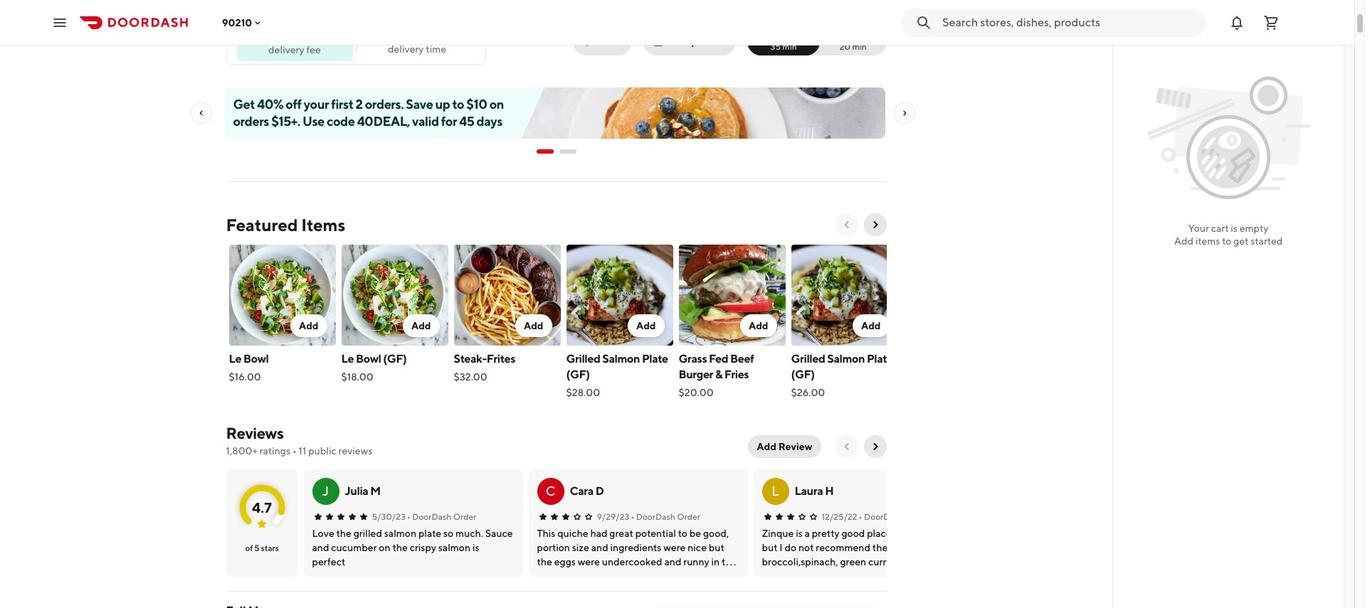 Task type: vqa. For each thing, say whether or not it's contained in the screenshot.


Task type: locate. For each thing, give the bounding box(es) containing it.
$32.00
[[454, 372, 487, 383]]

up
[[435, 97, 450, 112]]

1 horizontal spatial 35
[[771, 41, 781, 52]]

• right 9/29/23
[[631, 512, 634, 522]]

1 salmon from the left
[[602, 352, 640, 366]]

1 le from the left
[[229, 352, 241, 366]]

empty
[[1240, 223, 1269, 234]]

$20.00
[[679, 387, 714, 399]]

0 horizontal spatial doordash
[[412, 512, 451, 522]]

•
[[292, 446, 297, 457], [407, 512, 411, 522], [631, 512, 634, 522], [859, 512, 862, 522]]

2 delivery from the left
[[268, 44, 304, 55]]

(gf) up $28.00 at the bottom of page
[[566, 368, 590, 382]]

0 vertical spatial save
[[602, 36, 624, 47]]

grass fed beef burger & fries image
[[679, 245, 785, 346]]

2
[[356, 97, 363, 112]]

save inside get 40% off your first 2 orders. save up to $10 on orders $15+.  use code 40deal, valid for 45 days
[[406, 97, 433, 112]]

0 horizontal spatial grilled
[[566, 352, 600, 366]]

grilled
[[566, 352, 600, 366], [791, 352, 825, 366]]

12/25/22
[[822, 512, 857, 522]]

le inside 'le bowl $16.00'
[[229, 352, 241, 366]]

j
[[322, 484, 329, 499]]

2 • doordash order from the left
[[631, 512, 700, 522]]

40%
[[257, 97, 283, 112]]

add for grass fed beef burger & fries $20.00
[[749, 320, 768, 332]]

1 grilled salmon plate (gf) image from the left
[[566, 245, 673, 346]]

steak-frites $32.00
[[454, 352, 515, 383]]

20
[[840, 41, 851, 52]]

$16.00
[[229, 372, 261, 383]]

• inside reviews 1,800+ ratings • 11 public reviews
[[292, 446, 297, 457]]

35 for 35 min
[[771, 41, 781, 52]]

on
[[489, 97, 504, 112]]

add
[[1174, 236, 1194, 247], [299, 320, 319, 332], [411, 320, 431, 332], [524, 320, 543, 332], [636, 320, 656, 332], [749, 320, 768, 332], [861, 320, 881, 332], [757, 441, 776, 453]]

l
[[772, 484, 779, 499]]

0 horizontal spatial le
[[229, 352, 241, 366]]

min inside option
[[782, 41, 797, 52]]

bowl up $16.00
[[243, 352, 269, 366]]

2 horizontal spatial min
[[852, 41, 867, 52]]

1 horizontal spatial to
[[1222, 236, 1232, 247]]

salmon inside grilled salmon plate (gf) $26.00
[[827, 352, 865, 366]]

orders
[[233, 114, 269, 129]]

grass fed beef burger & fries $20.00
[[679, 352, 754, 399]]

1 horizontal spatial doordash
[[636, 512, 675, 522]]

cart
[[1211, 223, 1229, 234]]

35
[[400, 30, 413, 43], [771, 41, 781, 52]]

2 add button from the left
[[403, 315, 440, 337]]

90210
[[222, 17, 252, 28]]

doordash right 9/29/23
[[636, 512, 675, 522]]

delivery down $0.00
[[268, 44, 304, 55]]

grilled for grilled salmon plate (gf) $28.00
[[566, 352, 600, 366]]

bowl up $18.00
[[356, 352, 381, 366]]

steak frites image
[[454, 245, 561, 346]]

4 add button from the left
[[628, 315, 664, 337]]

35 left time
[[400, 30, 413, 43]]

0 horizontal spatial delivery
[[268, 44, 304, 55]]

min
[[415, 30, 434, 43], [782, 41, 797, 52], [852, 41, 867, 52]]

1 horizontal spatial bowl
[[356, 352, 381, 366]]

grilled salmon plate (gf) image
[[566, 245, 673, 346], [791, 245, 898, 346]]

doordash right 5/30/23
[[412, 512, 451, 522]]

orders.
[[365, 97, 404, 112]]

• right 5/30/23
[[407, 512, 411, 522]]

(gf) for grilled salmon plate (gf) $26.00
[[791, 368, 815, 382]]

time
[[426, 43, 446, 55]]

45
[[459, 114, 474, 129]]

35 left '20'
[[771, 41, 781, 52]]

le inside le bowl (gf) $18.00
[[341, 352, 354, 366]]

• left the 11
[[292, 446, 297, 457]]

add for steak-frites $32.00
[[524, 320, 543, 332]]

next button of carousel image
[[869, 219, 881, 231]]

featured items
[[226, 215, 345, 235]]

grilled inside grilled salmon plate (gf) $26.00
[[791, 352, 825, 366]]

order
[[700, 36, 727, 47], [453, 512, 476, 522], [677, 512, 700, 522], [905, 512, 928, 522]]

to right up
[[452, 97, 464, 112]]

1 horizontal spatial plate
[[867, 352, 893, 366]]

doordash right the "12/25/22"
[[864, 512, 903, 522]]

0 horizontal spatial to
[[452, 97, 464, 112]]

le
[[229, 352, 241, 366], [341, 352, 354, 366]]

c
[[546, 484, 555, 499]]

• doordash order
[[407, 512, 476, 522], [631, 512, 700, 522], [859, 512, 928, 522]]

2 le from the left
[[341, 352, 354, 366]]

le for le bowl
[[229, 352, 241, 366]]

le bowl $16.00
[[229, 352, 269, 383]]

save
[[602, 36, 624, 47], [406, 97, 433, 112]]

open menu image
[[51, 14, 68, 31]]

1 horizontal spatial salmon
[[827, 352, 865, 366]]

add for grilled salmon plate (gf) $26.00
[[861, 320, 881, 332]]

2 plate from the left
[[867, 352, 893, 366]]

35 min radio
[[747, 27, 820, 56]]

$28.00
[[566, 387, 600, 399]]

save up valid
[[406, 97, 433, 112]]

bowl for (gf)
[[356, 352, 381, 366]]

1 horizontal spatial • doordash order
[[631, 512, 700, 522]]

2 doordash from the left
[[636, 512, 675, 522]]

add inside your cart is empty add items to get started
[[1174, 236, 1194, 247]]

1 doordash from the left
[[412, 512, 451, 522]]

delivery
[[388, 43, 424, 55], [268, 44, 304, 55]]

0 horizontal spatial bowl
[[243, 352, 269, 366]]

0 horizontal spatial plate
[[642, 352, 668, 366]]

(gf) down le bowl (gf) image
[[383, 352, 407, 366]]

1 grilled from the left
[[566, 352, 600, 366]]

your cart is empty add items to get started
[[1174, 223, 1283, 247]]

add button for le bowl $16.00
[[290, 315, 327, 337]]

add button for steak-frites $32.00
[[515, 315, 552, 337]]

add button for le bowl (gf) $18.00
[[403, 315, 440, 337]]

1 • doordash order from the left
[[407, 512, 476, 522]]

6 add button from the left
[[853, 315, 889, 337]]

0 horizontal spatial (gf)
[[383, 352, 407, 366]]

• doordash order right 9/29/23
[[631, 512, 700, 522]]

(gf) up the $26.00
[[791, 368, 815, 382]]

1 horizontal spatial min
[[782, 41, 797, 52]]

to inside get 40% off your first 2 orders. save up to $10 on orders $15+.  use code 40deal, valid for 45 days
[[452, 97, 464, 112]]

1 horizontal spatial (gf)
[[566, 368, 590, 382]]

items
[[1196, 236, 1220, 247]]

1 horizontal spatial grilled salmon plate (gf) image
[[791, 245, 898, 346]]

2 salmon from the left
[[827, 352, 865, 366]]

2 grilled salmon plate (gf) image from the left
[[791, 245, 898, 346]]

0 horizontal spatial 35
[[400, 30, 413, 43]]

(gf)
[[383, 352, 407, 366], [566, 368, 590, 382], [791, 368, 815, 382]]

delivery inside 35 min delivery time
[[388, 43, 424, 55]]

h
[[825, 485, 834, 498]]

bowl inside le bowl (gf) $18.00
[[356, 352, 381, 366]]

to inside your cart is empty add items to get started
[[1222, 236, 1232, 247]]

1 bowl from the left
[[243, 352, 269, 366]]

35 inside option
[[771, 41, 781, 52]]

delivery left time
[[388, 43, 424, 55]]

reviews 1,800+ ratings • 11 public reviews
[[226, 424, 373, 457]]

julia m
[[345, 485, 381, 498]]

fries
[[724, 368, 749, 382]]

add inside button
[[757, 441, 776, 453]]

delivery inside "$0.00 delivery fee"
[[268, 44, 304, 55]]

35 min delivery time
[[388, 30, 446, 55]]

2 grilled from the left
[[791, 352, 825, 366]]

2 horizontal spatial doordash
[[864, 512, 903, 522]]

plate inside 'grilled salmon plate (gf) $28.00'
[[642, 352, 668, 366]]

9/29/23
[[597, 512, 629, 522]]

3 doordash from the left
[[864, 512, 903, 522]]

0 vertical spatial to
[[452, 97, 464, 112]]

35 inside 35 min delivery time
[[400, 30, 413, 43]]

3 • doordash order from the left
[[859, 512, 928, 522]]

salmon for grilled salmon plate (gf) $26.00
[[827, 352, 865, 366]]

save left group
[[602, 36, 624, 47]]

salmon inside 'grilled salmon plate (gf) $28.00'
[[602, 352, 640, 366]]

0 horizontal spatial salmon
[[602, 352, 640, 366]]

$26.00
[[791, 387, 825, 399]]

3 add button from the left
[[515, 315, 552, 337]]

first
[[331, 97, 353, 112]]

(gf) inside le bowl (gf) $18.00
[[383, 352, 407, 366]]

select promotional banner element
[[536, 139, 576, 164]]

reviews link
[[226, 424, 283, 443]]

min inside option
[[852, 41, 867, 52]]

1 horizontal spatial le
[[341, 352, 354, 366]]

grilled salmon plate (gf) $26.00
[[791, 352, 893, 399]]

(gf) inside 'grilled salmon plate (gf) $28.00'
[[566, 368, 590, 382]]

group order
[[668, 36, 727, 47]]

salmon
[[602, 352, 640, 366], [827, 352, 865, 366]]

grilled up the $26.00
[[791, 352, 825, 366]]

laura h
[[795, 485, 834, 498]]

doordash for j
[[412, 512, 451, 522]]

order for c
[[677, 512, 700, 522]]

d
[[595, 485, 604, 498]]

to
[[452, 97, 464, 112], [1222, 236, 1232, 247]]

add review
[[757, 441, 812, 453]]

1 horizontal spatial grilled
[[791, 352, 825, 366]]

bowl for $16.00
[[243, 352, 269, 366]]

0 horizontal spatial grilled salmon plate (gf) image
[[566, 245, 673, 346]]

2 horizontal spatial (gf)
[[791, 368, 815, 382]]

• for c
[[631, 512, 634, 522]]

2 bowl from the left
[[356, 352, 381, 366]]

1 vertical spatial to
[[1222, 236, 1232, 247]]

(gf) inside grilled salmon plate (gf) $26.00
[[791, 368, 815, 382]]

le up $16.00
[[229, 352, 241, 366]]

min inside 35 min delivery time
[[415, 30, 434, 43]]

code
[[327, 114, 355, 129]]

• for j
[[407, 512, 411, 522]]

bowl inside 'le bowl $16.00'
[[243, 352, 269, 366]]

to left get
[[1222, 236, 1232, 247]]

2 horizontal spatial • doordash order
[[859, 512, 928, 522]]

is
[[1231, 223, 1238, 234]]

1 horizontal spatial save
[[602, 36, 624, 47]]

1 delivery from the left
[[388, 43, 424, 55]]

bowl
[[243, 352, 269, 366], [356, 352, 381, 366]]

use
[[302, 114, 324, 129]]

le for le bowl (gf)
[[341, 352, 354, 366]]

1 plate from the left
[[642, 352, 668, 366]]

min for 35 min
[[782, 41, 797, 52]]

notification bell image
[[1228, 14, 1246, 31]]

0 horizontal spatial min
[[415, 30, 434, 43]]

plate
[[642, 352, 668, 366], [867, 352, 893, 366]]

1 horizontal spatial delivery
[[388, 43, 424, 55]]

previous button of carousel image
[[841, 219, 852, 231]]

40deal,
[[357, 114, 410, 129]]

• doordash order for j
[[407, 512, 476, 522]]

le up $18.00
[[341, 352, 354, 366]]

fed
[[709, 352, 728, 366]]

0 horizontal spatial • doordash order
[[407, 512, 476, 522]]

1 vertical spatial save
[[406, 97, 433, 112]]

plate inside grilled salmon plate (gf) $26.00
[[867, 352, 893, 366]]

next image
[[869, 441, 881, 453]]

• doordash order right 5/30/23
[[407, 512, 476, 522]]

0 horizontal spatial save
[[406, 97, 433, 112]]

1 add button from the left
[[290, 315, 327, 337]]

• right the "12/25/22"
[[859, 512, 862, 522]]

add button
[[290, 315, 327, 337], [403, 315, 440, 337], [515, 315, 552, 337], [628, 315, 664, 337], [740, 315, 777, 337], [853, 315, 889, 337]]

5 add button from the left
[[740, 315, 777, 337]]

grilled up $28.00 at the bottom of page
[[566, 352, 600, 366]]

grilled inside 'grilled salmon plate (gf) $28.00'
[[566, 352, 600, 366]]

• doordash order right the "12/25/22"
[[859, 512, 928, 522]]



Task type: describe. For each thing, give the bounding box(es) containing it.
(gf) for grilled salmon plate (gf) $28.00
[[566, 368, 590, 382]]

of
[[245, 543, 253, 554]]

m
[[370, 485, 381, 498]]

review
[[778, 441, 812, 453]]

previous image
[[841, 441, 852, 453]]

get 40% off your first 2 orders. save up to $10 on orders $15+.  use code 40deal, valid for 45 days
[[233, 97, 504, 129]]

&
[[715, 368, 722, 382]]

julia
[[345, 485, 368, 498]]

cara d
[[570, 485, 604, 498]]

11
[[299, 446, 306, 457]]

your
[[304, 97, 329, 112]]

$10
[[466, 97, 487, 112]]

add review button
[[748, 436, 821, 458]]

grilled salmon plate (gf) image for grilled salmon plate (gf) $26.00
[[791, 245, 898, 346]]

add button for grilled salmon plate (gf) $28.00
[[628, 315, 664, 337]]

order for l
[[905, 512, 928, 522]]

add button for grilled salmon plate (gf) $26.00
[[853, 315, 889, 337]]

grass
[[679, 352, 707, 366]]

started
[[1251, 236, 1283, 247]]

• doordash order for l
[[859, 512, 928, 522]]

items
[[301, 215, 345, 235]]

get
[[233, 97, 255, 112]]

$0.00
[[278, 30, 311, 43]]

add for le bowl (gf) $18.00
[[411, 320, 431, 332]]

group order button
[[644, 27, 736, 56]]

save button
[[573, 27, 632, 56]]

featured items heading
[[226, 214, 345, 236]]

your
[[1188, 223, 1209, 234]]

group
[[668, 36, 698, 47]]

20 min radio
[[811, 27, 886, 56]]

1,800+
[[226, 446, 258, 457]]

steak-
[[454, 352, 487, 366]]

get
[[1234, 236, 1249, 247]]

ratings
[[260, 446, 290, 457]]

$15+.
[[271, 114, 300, 129]]

5
[[254, 543, 259, 554]]

off
[[286, 97, 301, 112]]

laura
[[795, 485, 823, 498]]

for
[[441, 114, 457, 129]]

le bowl (gf) image
[[341, 245, 448, 346]]

grilled salmon plate (gf) $28.00
[[566, 352, 668, 399]]

add for le bowl $16.00
[[299, 320, 319, 332]]

90210 button
[[222, 17, 264, 28]]

order methods option group
[[747, 27, 886, 56]]

plate for grilled salmon plate (gf) $26.00
[[867, 352, 893, 366]]

days
[[477, 114, 502, 129]]

stars
[[261, 543, 279, 554]]

grilled salmon plate (gf) image for grilled salmon plate (gf) $28.00
[[566, 245, 673, 346]]

public
[[308, 446, 336, 457]]

doordash for c
[[636, 512, 675, 522]]

frites
[[487, 352, 515, 366]]

order inside "button"
[[700, 36, 727, 47]]

reviews
[[338, 446, 373, 457]]

cara
[[570, 485, 593, 498]]

35 min
[[771, 41, 797, 52]]

0 items, open order cart image
[[1263, 14, 1280, 31]]

add button for grass fed beef burger & fries $20.00
[[740, 315, 777, 337]]

• for l
[[859, 512, 862, 522]]

Store search: begin typing to search for stores available on DoorDash text field
[[942, 15, 1197, 30]]

burger
[[679, 368, 713, 382]]

featured
[[226, 215, 298, 235]]

salmon for grilled salmon plate (gf) $28.00
[[602, 352, 640, 366]]

beef
[[730, 352, 754, 366]]

valid
[[412, 114, 439, 129]]

doordash for l
[[864, 512, 903, 522]]

35 for 35 min delivery time
[[400, 30, 413, 43]]

$0.00 delivery fee
[[268, 30, 321, 55]]

• doordash order for c
[[631, 512, 700, 522]]

4.7
[[252, 499, 272, 516]]

grilled for grilled salmon plate (gf) $26.00
[[791, 352, 825, 366]]

fee
[[306, 44, 321, 55]]

order for j
[[453, 512, 476, 522]]

add for grilled salmon plate (gf) $28.00
[[636, 320, 656, 332]]

min for 20 min
[[852, 41, 867, 52]]

20 min
[[840, 41, 867, 52]]

$18.00
[[341, 372, 373, 383]]

save inside button
[[602, 36, 624, 47]]

le bowl (gf) $18.00
[[341, 352, 407, 383]]

reviews
[[226, 424, 283, 443]]

of 5 stars
[[245, 543, 279, 554]]

plate for grilled salmon plate (gf) $28.00
[[642, 352, 668, 366]]

5/30/23
[[372, 512, 406, 522]]

le bowl image
[[229, 245, 336, 346]]

min for 35 min delivery time
[[415, 30, 434, 43]]



